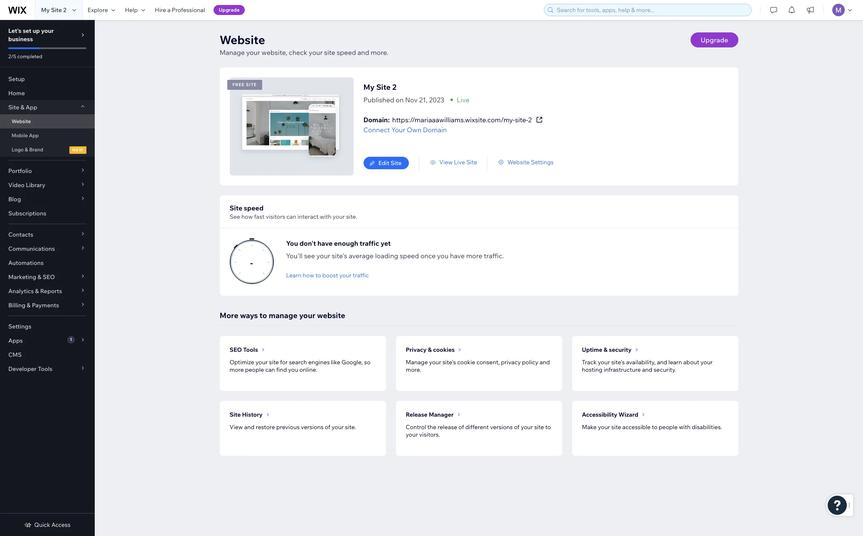 Task type: vqa. For each thing, say whether or not it's contained in the screenshot.
Video Library at the left top of page
yes



Task type: describe. For each thing, give the bounding box(es) containing it.
developer tools
[[8, 365, 52, 373]]

seo tools
[[230, 346, 258, 353]]

& for site
[[21, 104, 24, 111]]

history
[[242, 411, 263, 418]]

1 vertical spatial upgrade button
[[691, 32, 739, 47]]

the
[[428, 423, 437, 431]]

1 vertical spatial app
[[29, 132, 39, 138]]

library
[[26, 181, 45, 189]]

automations
[[8, 259, 44, 267]]

0 horizontal spatial have
[[318, 239, 333, 247]]

marketing & seo button
[[0, 270, 95, 284]]

control
[[406, 423, 426, 431]]

3 of from the left
[[514, 423, 520, 431]]

you inside you don't have enough traffic yet you'll see your site's average loading speed once you have more traffic.
[[437, 252, 449, 260]]

different
[[466, 423, 489, 431]]

setup
[[8, 75, 25, 83]]

site inside control the release of different versions of your site to your visitors.
[[535, 423, 544, 431]]

accessible
[[623, 423, 651, 431]]

mobile
[[12, 132, 28, 138]]

edit site
[[379, 159, 402, 167]]

for
[[280, 358, 288, 366]]

seo inside marketing & seo popup button
[[43, 273, 55, 281]]

and inside website manage your website, check your site speed and more.
[[358, 48, 369, 57]]

hire a professional
[[155, 6, 205, 14]]

view for view and restore previous versions of your site.
[[230, 423, 243, 431]]

2 vertical spatial 2
[[528, 116, 532, 124]]

online.
[[300, 366, 318, 373]]

engines
[[309, 358, 330, 366]]

view for view live site
[[440, 158, 453, 166]]

previous
[[277, 423, 300, 431]]

accessibility wizard
[[582, 411, 639, 418]]

privacy
[[501, 358, 521, 366]]

website
[[317, 311, 345, 320]]

more ways to manage your website
[[220, 311, 345, 320]]

your inside "manage your site's cookie consent, privacy policy and more."
[[429, 358, 442, 366]]

1 vertical spatial live
[[454, 158, 465, 166]]

make your site accessible to people with disabilities.
[[582, 423, 723, 431]]

home
[[8, 89, 25, 97]]

find
[[277, 366, 287, 373]]

more inside optimize your site for search engines like google, so more people can find you online.
[[230, 366, 244, 373]]

yet
[[381, 239, 391, 247]]

0 vertical spatial live
[[457, 96, 470, 104]]

manage
[[269, 311, 298, 320]]

sidebar element
[[0, 20, 95, 536]]

manage inside website manage your website, check your site speed and more.
[[220, 48, 245, 57]]

0 vertical spatial upgrade button
[[214, 5, 245, 15]]

& for marketing
[[38, 273, 41, 281]]

0 vertical spatial my site 2
[[41, 6, 66, 14]]

free site
[[233, 82, 257, 87]]

2023
[[429, 96, 445, 104]]

track your site's availability, and learn about your hosting infrastructure and security.
[[582, 358, 713, 373]]

portfolio
[[8, 167, 32, 175]]

site's for privacy
[[443, 358, 456, 366]]

to right the ways
[[260, 311, 267, 320]]

edit
[[379, 159, 390, 167]]

professional
[[172, 6, 205, 14]]

accessibility
[[582, 411, 618, 418]]

setup link
[[0, 72, 95, 86]]

security.
[[654, 366, 677, 373]]

hosting
[[582, 366, 603, 373]]

ways
[[240, 311, 258, 320]]

2 of from the left
[[459, 423, 464, 431]]

site & app
[[8, 104, 37, 111]]

website,
[[262, 48, 288, 57]]

policy
[[522, 358, 539, 366]]

https://mariaaawilliams.wixsite.com/my-
[[392, 116, 515, 124]]

and inside "manage your site's cookie consent, privacy policy and more."
[[540, 358, 550, 366]]

1 vertical spatial seo
[[230, 346, 242, 353]]

https://mariaaawilliams.wixsite.com/my-site-2
[[392, 116, 532, 124]]

set
[[23, 27, 31, 35]]

website link
[[0, 114, 95, 128]]

manage your site's cookie consent, privacy policy and more.
[[406, 358, 550, 373]]

quick access button
[[24, 521, 71, 529]]

don't
[[300, 239, 316, 247]]

visitors
[[266, 213, 285, 220]]

marketing & seo
[[8, 273, 55, 281]]

website for website settings
[[508, 158, 530, 166]]

people inside optimize your site for search engines like google, so more people can find you online.
[[245, 366, 264, 373]]

& for logo
[[25, 146, 28, 153]]

speed inside you don't have enough traffic yet you'll see your site's average loading speed once you have more traffic.
[[400, 252, 419, 260]]

release manager
[[406, 411, 454, 418]]

release
[[438, 423, 458, 431]]

view live site
[[440, 158, 477, 166]]

free
[[233, 82, 245, 87]]

view live site link
[[430, 158, 477, 166]]

wizard
[[619, 411, 639, 418]]

can inside optimize your site for search engines like google, so more people can find you online.
[[266, 366, 275, 373]]

1 vertical spatial my site 2
[[364, 82, 397, 92]]

boost
[[323, 272, 338, 279]]

1 of from the left
[[325, 423, 331, 431]]

billing & payments button
[[0, 298, 95, 312]]

developer tools button
[[0, 362, 95, 376]]

uptime & security
[[582, 346, 632, 353]]

optimize
[[230, 358, 254, 366]]

developer
[[8, 365, 37, 373]]

website for website
[[12, 118, 31, 124]]

video
[[8, 181, 25, 189]]

mobile app link
[[0, 128, 95, 143]]

your inside optimize your site for search engines like google, so more people can find you online.
[[256, 358, 268, 366]]

release
[[406, 411, 428, 418]]

nov
[[405, 96, 418, 104]]

a
[[168, 6, 171, 14]]

let's set up your business
[[8, 27, 54, 43]]

site inside website manage your website, check your site speed and more.
[[324, 48, 335, 57]]

settings inside 'link'
[[8, 323, 31, 330]]

site speed see how fast visitors can interact with your site.
[[230, 204, 357, 220]]

automations link
[[0, 256, 95, 270]]

site's for uptime
[[612, 358, 625, 366]]

with inside site speed see how fast visitors can interact with your site.
[[320, 213, 332, 220]]

1 versions from the left
[[301, 423, 324, 431]]

site. inside site speed see how fast visitors can interact with your site.
[[346, 213, 357, 220]]

speed inside website manage your website, check your site speed and more.
[[337, 48, 356, 57]]

contacts button
[[0, 227, 95, 242]]

blog
[[8, 195, 21, 203]]

manager
[[429, 411, 454, 418]]

make
[[582, 423, 597, 431]]

security
[[609, 346, 632, 353]]

how inside site speed see how fast visitors can interact with your site.
[[242, 213, 253, 220]]

1 vertical spatial with
[[679, 423, 691, 431]]

connect your own domain button
[[364, 125, 447, 135]]

interact
[[298, 213, 319, 220]]

Search for tools, apps, help & more... field
[[555, 4, 749, 16]]

site-
[[515, 116, 528, 124]]



Task type: locate. For each thing, give the bounding box(es) containing it.
see
[[304, 252, 315, 260]]

0 horizontal spatial my
[[41, 6, 50, 14]]

0 vertical spatial website
[[220, 32, 265, 47]]

site's
[[332, 252, 347, 260], [443, 358, 456, 366], [612, 358, 625, 366]]

manage down privacy
[[406, 358, 428, 366]]

0 vertical spatial settings
[[531, 158, 554, 166]]

live
[[457, 96, 470, 104], [454, 158, 465, 166]]

website for website manage your website, check your site speed and more.
[[220, 32, 265, 47]]

can left the find
[[266, 366, 275, 373]]

with
[[320, 213, 332, 220], [679, 423, 691, 431]]

you'll
[[286, 252, 303, 260]]

0 horizontal spatial how
[[242, 213, 253, 220]]

learn
[[669, 358, 683, 366]]

1 vertical spatial upgrade
[[701, 36, 729, 44]]

0 horizontal spatial my site 2
[[41, 6, 66, 14]]

1 horizontal spatial seo
[[230, 346, 242, 353]]

settings link
[[0, 319, 95, 334]]

tools inside "popup button"
[[38, 365, 52, 373]]

1 horizontal spatial tools
[[243, 346, 258, 353]]

more left traffic.
[[467, 252, 483, 260]]

have right don't
[[318, 239, 333, 247]]

0 horizontal spatial can
[[266, 366, 275, 373]]

1 vertical spatial settings
[[8, 323, 31, 330]]

of right "different"
[[514, 423, 520, 431]]

my up the published
[[364, 82, 375, 92]]

1
[[70, 337, 72, 342]]

website manage your website, check your site speed and more.
[[220, 32, 389, 57]]

billing & payments
[[8, 301, 59, 309]]

1 horizontal spatial speed
[[337, 48, 356, 57]]

1 horizontal spatial upgrade
[[701, 36, 729, 44]]

1 horizontal spatial my
[[364, 82, 375, 92]]

optimize your site for search engines like google, so more people can find you online.
[[230, 358, 371, 373]]

1 vertical spatial website
[[12, 118, 31, 124]]

subscriptions link
[[0, 206, 95, 220]]

quick access
[[34, 521, 71, 529]]

help
[[125, 6, 138, 14]]

& for privacy
[[428, 346, 432, 353]]

site
[[51, 6, 62, 14], [377, 82, 391, 92], [8, 104, 19, 111], [467, 158, 477, 166], [391, 159, 402, 167], [230, 204, 243, 212], [230, 411, 241, 418]]

site.
[[346, 213, 357, 220], [345, 423, 356, 431]]

1 vertical spatial can
[[266, 366, 275, 373]]

site's inside you don't have enough traffic yet you'll see your site's average loading speed once you have more traffic.
[[332, 252, 347, 260]]

you right once
[[437, 252, 449, 260]]

0 horizontal spatial of
[[325, 423, 331, 431]]

1 horizontal spatial more.
[[406, 366, 422, 373]]

0 horizontal spatial settings
[[8, 323, 31, 330]]

analytics & reports button
[[0, 284, 95, 298]]

versions
[[301, 423, 324, 431], [490, 423, 513, 431]]

1 horizontal spatial manage
[[406, 358, 428, 366]]

infrastructure
[[604, 366, 641, 373]]

more inside you don't have enough traffic yet you'll see your site's average loading speed once you have more traffic.
[[467, 252, 483, 260]]

1 vertical spatial view
[[230, 423, 243, 431]]

see
[[230, 213, 240, 220]]

analytics & reports
[[8, 287, 62, 295]]

1 horizontal spatial you
[[437, 252, 449, 260]]

track
[[582, 358, 597, 366]]

with right interact
[[320, 213, 332, 220]]

1 horizontal spatial of
[[459, 423, 464, 431]]

marketing
[[8, 273, 36, 281]]

you
[[286, 239, 298, 247]]

0 vertical spatial speed
[[337, 48, 356, 57]]

domain
[[423, 126, 447, 134]]

0 vertical spatial traffic
[[360, 239, 379, 247]]

1 vertical spatial people
[[659, 423, 678, 431]]

cms
[[8, 351, 22, 358]]

1 horizontal spatial 2
[[393, 82, 397, 92]]

of right "release"
[[459, 423, 464, 431]]

1 horizontal spatial versions
[[490, 423, 513, 431]]

1 horizontal spatial upgrade button
[[691, 32, 739, 47]]

home link
[[0, 86, 95, 100]]

published on nov 21, 2023
[[364, 96, 445, 104]]

& inside popup button
[[21, 104, 24, 111]]

how
[[242, 213, 253, 220], [303, 272, 314, 279]]

1 vertical spatial site.
[[345, 423, 356, 431]]

site inside popup button
[[8, 104, 19, 111]]

logo
[[12, 146, 24, 153]]

0 horizontal spatial 2
[[63, 6, 66, 14]]

completed
[[17, 53, 42, 59]]

subscriptions
[[8, 210, 46, 217]]

speed inside site speed see how fast visitors can interact with your site.
[[244, 204, 264, 212]]

like
[[331, 358, 340, 366]]

0 vertical spatial people
[[245, 366, 264, 373]]

1 vertical spatial you
[[288, 366, 298, 373]]

0 vertical spatial have
[[318, 239, 333, 247]]

versions inside control the release of different versions of your site to your visitors.
[[490, 423, 513, 431]]

view and restore previous versions of your site.
[[230, 423, 356, 431]]

more.
[[371, 48, 389, 57], [406, 366, 422, 373]]

to inside control the release of different versions of your site to your visitors.
[[546, 423, 551, 431]]

0 horizontal spatial people
[[245, 366, 264, 373]]

& left reports
[[35, 287, 39, 295]]

0 vertical spatial my
[[41, 6, 50, 14]]

0 horizontal spatial view
[[230, 423, 243, 431]]

1 vertical spatial tools
[[38, 365, 52, 373]]

so
[[364, 358, 371, 366]]

1 vertical spatial manage
[[406, 358, 428, 366]]

0 horizontal spatial upgrade
[[219, 7, 240, 13]]

0 vertical spatial tools
[[243, 346, 258, 353]]

my site 2 up the published
[[364, 82, 397, 92]]

& right uptime
[[604, 346, 608, 353]]

you inside optimize your site for search engines like google, so more people can find you online.
[[288, 366, 298, 373]]

0 vertical spatial app
[[26, 104, 37, 111]]

0 horizontal spatial site's
[[332, 252, 347, 260]]

your inside you don't have enough traffic yet you'll see your site's average loading speed once you have more traffic.
[[317, 252, 331, 260]]

1 horizontal spatial website
[[220, 32, 265, 47]]

logo & brand
[[12, 146, 43, 153]]

tools for developer tools
[[38, 365, 52, 373]]

you don't have enough traffic yet you'll see your site's average loading speed once you have more traffic.
[[286, 239, 504, 260]]

2 horizontal spatial of
[[514, 423, 520, 431]]

privacy
[[406, 346, 427, 353]]

traffic down average
[[353, 272, 369, 279]]

to
[[316, 272, 321, 279], [260, 311, 267, 320], [546, 423, 551, 431], [652, 423, 658, 431]]

traffic up average
[[360, 239, 379, 247]]

0 vertical spatial site.
[[346, 213, 357, 220]]

access
[[51, 521, 71, 529]]

website
[[220, 32, 265, 47], [12, 118, 31, 124], [508, 158, 530, 166]]

app
[[26, 104, 37, 111], [29, 132, 39, 138]]

1 vertical spatial have
[[450, 252, 465, 260]]

billing
[[8, 301, 25, 309]]

0 vertical spatial 2
[[63, 6, 66, 14]]

search
[[289, 358, 307, 366]]

app up website 'link'
[[26, 104, 37, 111]]

of
[[325, 423, 331, 431], [459, 423, 464, 431], [514, 423, 520, 431]]

& down home
[[21, 104, 24, 111]]

loading
[[375, 252, 399, 260]]

control the release of different versions of your site to your visitors.
[[406, 423, 551, 438]]

site's down enough at the top of the page
[[332, 252, 347, 260]]

domain:
[[364, 116, 390, 124]]

1 horizontal spatial with
[[679, 423, 691, 431]]

to right accessible
[[652, 423, 658, 431]]

can right visitors
[[287, 213, 296, 220]]

website inside 'link'
[[12, 118, 31, 124]]

communications
[[8, 245, 55, 252]]

seo up analytics & reports popup button
[[43, 273, 55, 281]]

traffic
[[360, 239, 379, 247], [353, 272, 369, 279]]

0 vertical spatial can
[[287, 213, 296, 220]]

people right accessible
[[659, 423, 678, 431]]

& for billing
[[27, 301, 31, 309]]

my site 2 up let's set up your business
[[41, 6, 66, 14]]

& up analytics & reports
[[38, 273, 41, 281]]

2 horizontal spatial site's
[[612, 358, 625, 366]]

0 vertical spatial upgrade
[[219, 7, 240, 13]]

0 vertical spatial more.
[[371, 48, 389, 57]]

2 horizontal spatial website
[[508, 158, 530, 166]]

more down seo tools
[[230, 366, 244, 373]]

upgrade for upgrade button to the top
[[219, 7, 240, 13]]

0 vertical spatial manage
[[220, 48, 245, 57]]

enough
[[334, 239, 358, 247]]

can inside site speed see how fast visitors can interact with your site.
[[287, 213, 296, 220]]

0 horizontal spatial you
[[288, 366, 298, 373]]

2 horizontal spatial speed
[[400, 252, 419, 260]]

more. inside website manage your website, check your site speed and more.
[[371, 48, 389, 57]]

1 horizontal spatial have
[[450, 252, 465, 260]]

0 horizontal spatial more.
[[371, 48, 389, 57]]

and
[[358, 48, 369, 57], [540, 358, 550, 366], [657, 358, 668, 366], [643, 366, 653, 373], [244, 423, 255, 431]]

seo up optimize
[[230, 346, 242, 353]]

0 horizontal spatial versions
[[301, 423, 324, 431]]

brand
[[29, 146, 43, 153]]

your
[[41, 27, 54, 35], [246, 48, 260, 57], [309, 48, 323, 57], [333, 213, 345, 220], [317, 252, 331, 260], [340, 272, 352, 279], [299, 311, 316, 320], [256, 358, 268, 366], [429, 358, 442, 366], [598, 358, 610, 366], [701, 358, 713, 366], [332, 423, 344, 431], [521, 423, 533, 431], [598, 423, 611, 431], [406, 431, 418, 438]]

how right learn
[[303, 272, 314, 279]]

people down seo tools
[[245, 366, 264, 373]]

to left boost
[[316, 272, 321, 279]]

& right billing
[[27, 301, 31, 309]]

traffic inside you don't have enough traffic yet you'll see your site's average loading speed once you have more traffic.
[[360, 239, 379, 247]]

1 horizontal spatial people
[[659, 423, 678, 431]]

your inside let's set up your business
[[41, 27, 54, 35]]

published
[[364, 96, 395, 104]]

0 vertical spatial with
[[320, 213, 332, 220]]

2 vertical spatial speed
[[400, 252, 419, 260]]

view down domain
[[440, 158, 453, 166]]

0 horizontal spatial with
[[320, 213, 332, 220]]

1 vertical spatial more.
[[406, 366, 422, 373]]

1 vertical spatial 2
[[393, 82, 397, 92]]

2 versions from the left
[[490, 423, 513, 431]]

1 vertical spatial my
[[364, 82, 375, 92]]

app right mobile
[[29, 132, 39, 138]]

0 horizontal spatial speed
[[244, 204, 264, 212]]

1 horizontal spatial my site 2
[[364, 82, 397, 92]]

can
[[287, 213, 296, 220], [266, 366, 275, 373]]

view down site history
[[230, 423, 243, 431]]

how left fast
[[242, 213, 253, 220]]

your inside site speed see how fast visitors can interact with your site.
[[333, 213, 345, 220]]

1 horizontal spatial how
[[303, 272, 314, 279]]

have right once
[[450, 252, 465, 260]]

1 horizontal spatial view
[[440, 158, 453, 166]]

& right privacy
[[428, 346, 432, 353]]

1 horizontal spatial site's
[[443, 358, 456, 366]]

site inside optimize your site for search engines like google, so more people can find you online.
[[269, 358, 279, 366]]

availability,
[[627, 358, 656, 366]]

2/5
[[8, 53, 16, 59]]

video library
[[8, 181, 45, 189]]

versions right previous
[[301, 423, 324, 431]]

website settings
[[508, 158, 554, 166]]

site
[[324, 48, 335, 57], [269, 358, 279, 366], [535, 423, 544, 431], [612, 423, 622, 431]]

site history
[[230, 411, 263, 418]]

manage up free on the left top of page
[[220, 48, 245, 57]]

site's inside track your site's availability, and learn about your hosting infrastructure and security.
[[612, 358, 625, 366]]

help button
[[120, 0, 150, 20]]

to left make
[[546, 423, 551, 431]]

of right previous
[[325, 423, 331, 431]]

1 horizontal spatial settings
[[531, 158, 554, 166]]

fast
[[254, 213, 265, 220]]

website settings button
[[498, 158, 554, 166]]

cookies
[[433, 346, 455, 353]]

0 horizontal spatial manage
[[220, 48, 245, 57]]

you
[[437, 252, 449, 260], [288, 366, 298, 373]]

reports
[[40, 287, 62, 295]]

my site 2
[[41, 6, 66, 14], [364, 82, 397, 92]]

1 horizontal spatial more
[[467, 252, 483, 260]]

more. inside "manage your site's cookie consent, privacy policy and more."
[[406, 366, 422, 373]]

1 vertical spatial traffic
[[353, 272, 369, 279]]

tools down cms link
[[38, 365, 52, 373]]

& for uptime
[[604, 346, 608, 353]]

& right logo
[[25, 146, 28, 153]]

site
[[246, 82, 257, 87]]

quick
[[34, 521, 50, 529]]

apps
[[8, 337, 23, 344]]

& for analytics
[[35, 287, 39, 295]]

tools for seo tools
[[243, 346, 258, 353]]

with left disabilities. on the right bottom of the page
[[679, 423, 691, 431]]

2/5 completed
[[8, 53, 42, 59]]

restore
[[256, 423, 275, 431]]

2 vertical spatial website
[[508, 158, 530, 166]]

site's down cookies
[[443, 358, 456, 366]]

0 horizontal spatial more
[[230, 366, 244, 373]]

versions right "different"
[[490, 423, 513, 431]]

1 vertical spatial more
[[230, 366, 244, 373]]

connect your own domain
[[364, 126, 447, 134]]

upgrade for the bottommost upgrade button
[[701, 36, 729, 44]]

up
[[33, 27, 40, 35]]

app inside popup button
[[26, 104, 37, 111]]

1 vertical spatial how
[[303, 272, 314, 279]]

my up let's set up your business
[[41, 6, 50, 14]]

2 horizontal spatial 2
[[528, 116, 532, 124]]

site inside site speed see how fast visitors can interact with your site.
[[230, 204, 243, 212]]

you right the find
[[288, 366, 298, 373]]

0 vertical spatial more
[[467, 252, 483, 260]]

website inside website manage your website, check your site speed and more.
[[220, 32, 265, 47]]

0 vertical spatial view
[[440, 158, 453, 166]]

0 vertical spatial seo
[[43, 273, 55, 281]]

0 horizontal spatial seo
[[43, 273, 55, 281]]

0 vertical spatial how
[[242, 213, 253, 220]]

1 vertical spatial speed
[[244, 204, 264, 212]]

consent,
[[477, 358, 500, 366]]

blog button
[[0, 192, 95, 206]]

0 horizontal spatial tools
[[38, 365, 52, 373]]

have
[[318, 239, 333, 247], [450, 252, 465, 260]]

edit site link
[[364, 157, 409, 169]]

site's inside "manage your site's cookie consent, privacy policy and more."
[[443, 358, 456, 366]]

tools up optimize
[[243, 346, 258, 353]]

manage inside "manage your site's cookie consent, privacy policy and more."
[[406, 358, 428, 366]]

0 horizontal spatial upgrade button
[[214, 5, 245, 15]]

site's down the 'security'
[[612, 358, 625, 366]]

1 horizontal spatial can
[[287, 213, 296, 220]]



